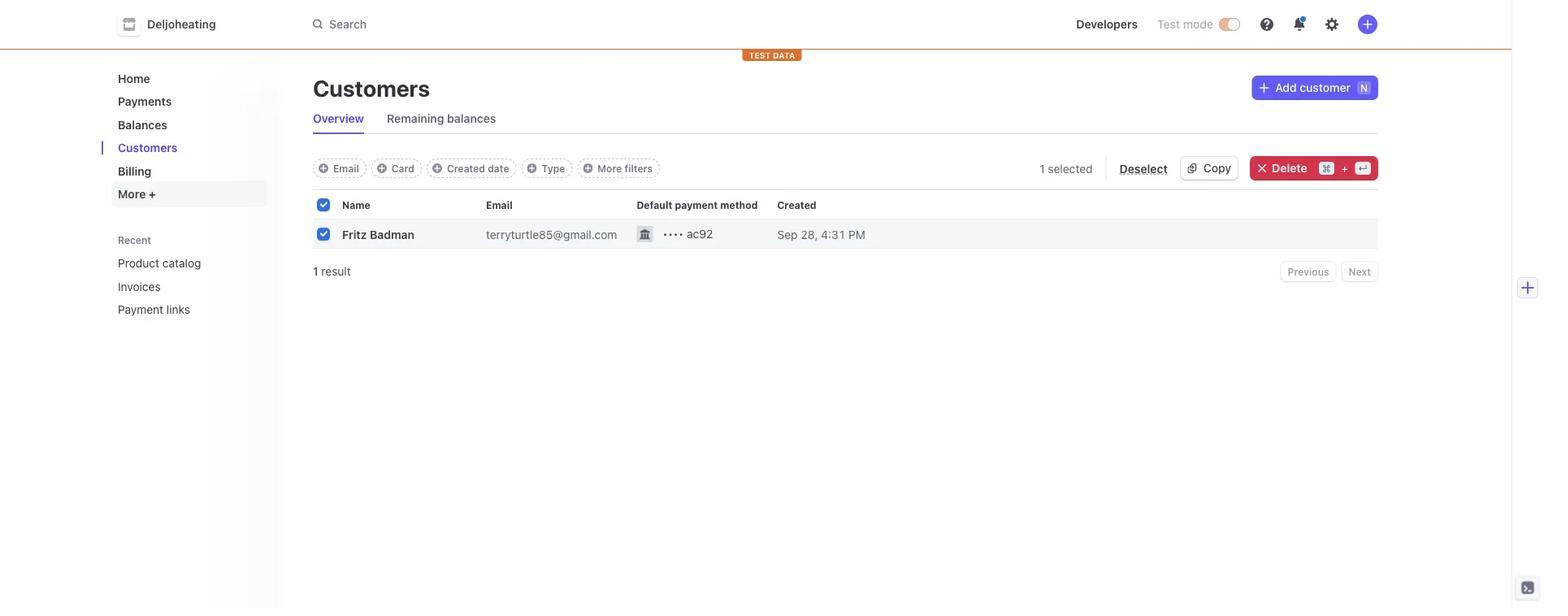 Task type: describe. For each thing, give the bounding box(es) containing it.
name
[[342, 199, 370, 211]]

pm
[[849, 227, 866, 241]]

test
[[1158, 17, 1180, 31]]

test data
[[749, 50, 795, 60]]

sep 28, 4:31 pm link
[[778, 221, 885, 247]]

1 for 1 selected
[[1040, 162, 1045, 175]]

+ inside "core navigation links" element
[[149, 187, 156, 201]]

home link
[[111, 65, 267, 91]]

payment
[[675, 199, 718, 211]]

payments
[[118, 95, 172, 108]]

search
[[329, 17, 367, 31]]

1 vertical spatial email
[[486, 199, 513, 211]]

product
[[118, 256, 159, 270]]

settings image
[[1326, 18, 1339, 31]]

•••• ac92
[[663, 227, 713, 241]]

sep 28, 4:31 pm
[[778, 227, 866, 241]]

date
[[488, 163, 509, 174]]

recent element
[[102, 250, 280, 323]]

customer
[[1300, 81, 1351, 94]]

data
[[773, 50, 795, 60]]

add
[[1276, 81, 1297, 94]]

deljoheating
[[147, 17, 216, 31]]

remaining balances link
[[380, 107, 503, 130]]

1 for 1 result
[[313, 265, 318, 278]]

test
[[749, 50, 771, 60]]

catalog
[[162, 256, 201, 270]]

deljoheating button
[[118, 13, 232, 36]]

previous
[[1288, 266, 1330, 277]]

28,
[[801, 227, 818, 241]]

Search search field
[[303, 10, 762, 39]]

developers
[[1077, 17, 1138, 31]]

add created date image
[[432, 163, 442, 173]]

billing
[[118, 164, 151, 178]]

type
[[542, 163, 565, 174]]

1 selected
[[1040, 162, 1093, 175]]

customers inside "core navigation links" element
[[118, 141, 178, 154]]

add customer
[[1276, 81, 1351, 94]]

core navigation links element
[[111, 65, 267, 207]]

Search text field
[[303, 10, 762, 39]]

balances
[[447, 112, 496, 125]]

more for more +
[[118, 187, 146, 201]]

more +
[[118, 187, 156, 201]]

add email image
[[319, 163, 328, 173]]

0 vertical spatial customers
[[313, 74, 430, 101]]

default
[[637, 199, 673, 211]]

delete
[[1272, 161, 1308, 175]]

••••
[[663, 227, 684, 241]]

email inside toolbar
[[333, 163, 359, 174]]

fritz badman link
[[342, 221, 434, 247]]

tab list containing overview
[[306, 104, 1378, 134]]

n
[[1361, 82, 1368, 93]]

mode
[[1183, 17, 1214, 31]]

svg image
[[1188, 163, 1197, 173]]

help image
[[1261, 18, 1274, 31]]

deselect button
[[1120, 158, 1168, 178]]

fritz
[[342, 227, 367, 241]]

svg image
[[1259, 83, 1269, 93]]



Task type: vqa. For each thing, say whether or not it's contained in the screenshot.
By
no



Task type: locate. For each thing, give the bounding box(es) containing it.
1 result
[[313, 265, 351, 278]]

4:31
[[821, 227, 846, 241]]

previous button
[[1282, 262, 1336, 281]]

1 horizontal spatial created
[[778, 199, 817, 211]]

fritz badman
[[342, 227, 415, 241]]

email down "date"
[[486, 199, 513, 211]]

overview link
[[306, 107, 371, 130]]

more for more filters
[[598, 163, 622, 174]]

add more filters image
[[583, 163, 593, 173]]

remaining balances
[[387, 112, 496, 125]]

payments link
[[111, 88, 267, 115]]

customers
[[313, 74, 430, 101], [118, 141, 178, 154]]

next
[[1349, 266, 1371, 277]]

+
[[1342, 163, 1348, 174], [149, 187, 156, 201]]

card
[[392, 163, 415, 174]]

next button
[[1343, 262, 1378, 281]]

0 vertical spatial +
[[1342, 163, 1348, 174]]

developers link
[[1070, 11, 1145, 37]]

↵
[[1359, 163, 1368, 174]]

•••• ac92 link
[[627, 216, 778, 249]]

recent
[[118, 234, 151, 246]]

selected
[[1048, 162, 1093, 175]]

terryturtle85@gmail.com link
[[486, 221, 637, 247]]

toolbar
[[313, 159, 660, 178]]

1 horizontal spatial 1
[[1040, 162, 1045, 175]]

email right add email image
[[333, 163, 359, 174]]

badman
[[370, 227, 415, 241]]

0 horizontal spatial +
[[149, 187, 156, 201]]

home
[[118, 72, 150, 85]]

0 vertical spatial more
[[598, 163, 622, 174]]

ac92
[[687, 227, 713, 241]]

1 vertical spatial more
[[118, 187, 146, 201]]

remaining
[[387, 112, 444, 125]]

0 horizontal spatial email
[[333, 163, 359, 174]]

sep
[[778, 227, 798, 241]]

deselect
[[1120, 162, 1168, 175]]

more
[[598, 163, 622, 174], [118, 187, 146, 201]]

0 vertical spatial created
[[447, 163, 485, 174]]

0 vertical spatial 1
[[1040, 162, 1045, 175]]

product catalog link
[[111, 250, 245, 276]]

1 left selected
[[1040, 162, 1045, 175]]

result
[[321, 265, 351, 278]]

1 horizontal spatial customers
[[313, 74, 430, 101]]

0 horizontal spatial customers
[[118, 141, 178, 154]]

invoices
[[118, 280, 161, 293]]

created up sep on the top right of page
[[778, 199, 817, 211]]

0 vertical spatial email
[[333, 163, 359, 174]]

1
[[1040, 162, 1045, 175], [313, 265, 318, 278]]

product catalog
[[118, 256, 201, 270]]

created right add created date image on the left top of the page
[[447, 163, 485, 174]]

customers down balances
[[118, 141, 178, 154]]

0 horizontal spatial created
[[447, 163, 485, 174]]

payment links link
[[111, 296, 245, 323]]

more right "add more filters" image on the top left of page
[[598, 163, 622, 174]]

balances
[[118, 118, 167, 131]]

1 vertical spatial +
[[149, 187, 156, 201]]

test mode
[[1158, 17, 1214, 31]]

+ right ⌘
[[1342, 163, 1348, 174]]

invoices link
[[111, 273, 245, 300]]

tab list
[[306, 104, 1378, 134]]

Select Item checkbox
[[318, 228, 329, 240]]

1 vertical spatial customers
[[118, 141, 178, 154]]

Deselect All checkbox
[[318, 199, 329, 211]]

1 vertical spatial created
[[778, 199, 817, 211]]

created for created date
[[447, 163, 485, 174]]

created for created
[[778, 199, 817, 211]]

balances link
[[111, 111, 267, 138]]

1 horizontal spatial more
[[598, 163, 622, 174]]

1 horizontal spatial email
[[486, 199, 513, 211]]

recent navigation links element
[[102, 227, 280, 323]]

toolbar containing email
[[313, 159, 660, 178]]

customers up overview
[[313, 74, 430, 101]]

1 vertical spatial 1
[[313, 265, 318, 278]]

default payment method
[[637, 199, 758, 211]]

+ down billing
[[149, 187, 156, 201]]

1 left result
[[313, 265, 318, 278]]

filters
[[625, 163, 653, 174]]

copy
[[1204, 161, 1232, 175]]

add card image
[[377, 163, 387, 173]]

1 horizontal spatial +
[[1342, 163, 1348, 174]]

more down billing
[[118, 187, 146, 201]]

payment
[[118, 303, 163, 316]]

more filters
[[598, 163, 653, 174]]

more inside "core navigation links" element
[[118, 187, 146, 201]]

method
[[720, 199, 758, 211]]

customers link
[[111, 135, 267, 161]]

payment links
[[118, 303, 190, 316]]

⌘
[[1322, 163, 1331, 174]]

copy button
[[1181, 157, 1238, 180]]

notifications image
[[1293, 18, 1306, 31]]

0 horizontal spatial more
[[118, 187, 146, 201]]

billing link
[[111, 158, 267, 184]]

created date
[[447, 163, 509, 174]]

links
[[167, 303, 190, 316]]

created
[[447, 163, 485, 174], [778, 199, 817, 211]]

add type image
[[527, 163, 537, 173]]

email
[[333, 163, 359, 174], [486, 199, 513, 211]]

overview
[[313, 112, 364, 125]]

0 horizontal spatial 1
[[313, 265, 318, 278]]

terryturtle85@gmail.com
[[486, 227, 617, 241]]



